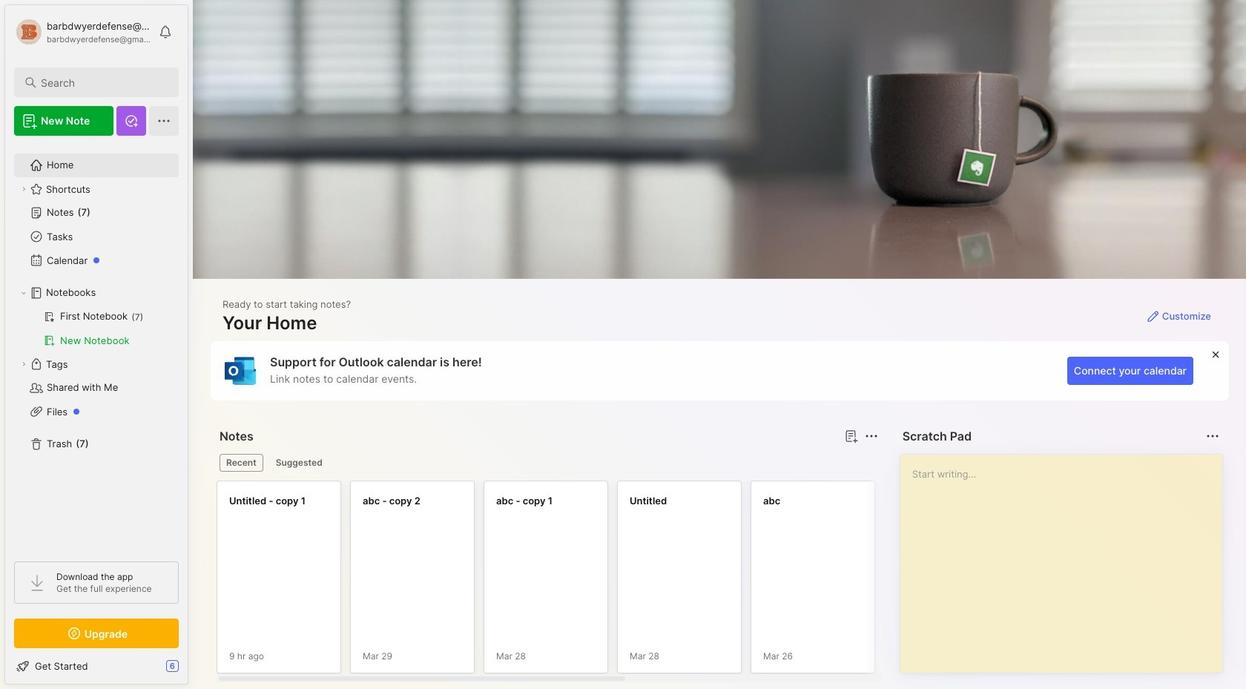 Task type: vqa. For each thing, say whether or not it's contained in the screenshot.
their
no



Task type: locate. For each thing, give the bounding box(es) containing it.
More actions field
[[861, 426, 882, 447]]

1 tab from the left
[[220, 454, 263, 472]]

more actions image
[[863, 427, 881, 445]]

tree
[[5, 145, 188, 548]]

group
[[14, 305, 178, 352]]

tab
[[220, 454, 263, 472], [269, 454, 329, 472]]

2 tab from the left
[[269, 454, 329, 472]]

1 horizontal spatial tab
[[269, 454, 329, 472]]

0 horizontal spatial tab
[[220, 454, 263, 472]]

row group
[[217, 481, 1247, 683]]

tab list
[[220, 454, 876, 472]]

None search field
[[41, 73, 165, 91]]

main element
[[0, 0, 193, 689]]



Task type: describe. For each thing, give the bounding box(es) containing it.
click to collapse image
[[187, 662, 198, 680]]

Account field
[[14, 17, 151, 47]]

Search text field
[[41, 76, 165, 90]]

expand tags image
[[19, 360, 28, 369]]

none search field inside main "element"
[[41, 73, 165, 91]]

expand notebooks image
[[19, 289, 28, 298]]

tree inside main "element"
[[5, 145, 188, 548]]

group inside tree
[[14, 305, 178, 352]]

Start writing… text field
[[912, 455, 1222, 661]]

Help and Learning task checklist field
[[5, 654, 188, 678]]



